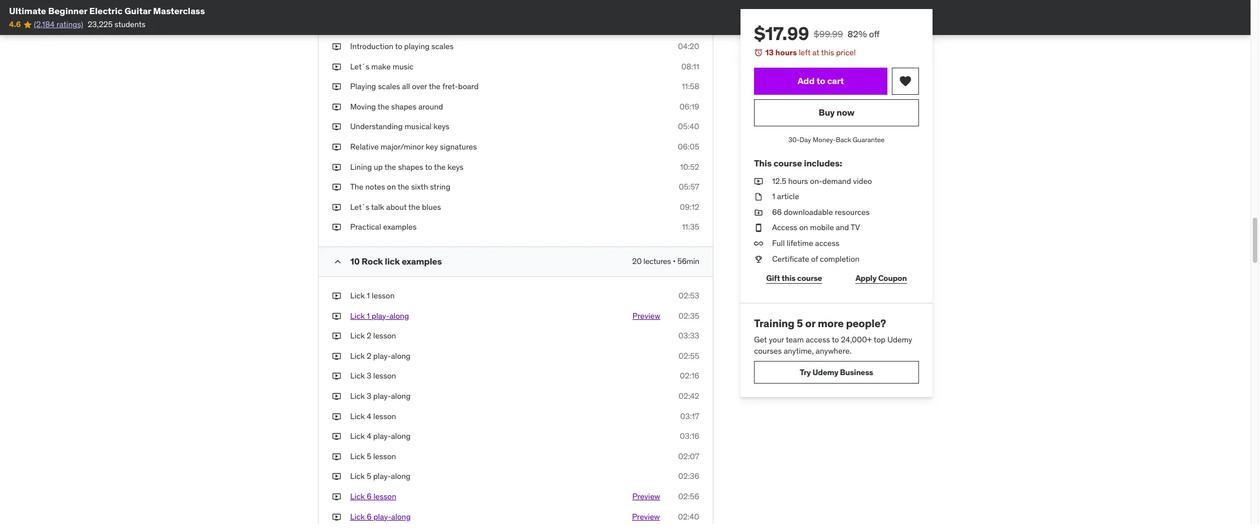 Task type: describe. For each thing, give the bounding box(es) containing it.
small image
[[332, 256, 343, 268]]

around
[[418, 102, 443, 112]]

lick for lick 3 lesson
[[350, 371, 365, 381]]

xsmall image left the lick 5 play-along
[[332, 472, 341, 483]]

xsmall image for lick 5 lesson
[[332, 452, 341, 463]]

03:16
[[680, 432, 699, 442]]

add to wishlist image
[[899, 74, 912, 88]]

02:35
[[679, 311, 699, 321]]

05:40
[[678, 122, 699, 132]]

4 for play-
[[367, 432, 371, 442]]

xsmall image left "lick 4 lesson"
[[332, 412, 341, 423]]

66 downloadable resources
[[772, 207, 870, 217]]

$99.99
[[814, 28, 843, 40]]

xsmall image left lick 6 play-along button
[[332, 512, 341, 523]]

lick 6 play-along button
[[350, 512, 411, 523]]

and
[[836, 223, 849, 233]]

to inside button
[[817, 75, 825, 86]]

3 for lesson
[[367, 371, 371, 381]]

xsmall image left lining
[[332, 162, 341, 173]]

along for lick 2 play-along
[[391, 351, 411, 361]]

guitar
[[125, 5, 151, 16]]

to down key
[[425, 162, 432, 172]]

relative
[[350, 142, 379, 152]]

notes
[[365, 182, 385, 192]]

ultimate
[[9, 5, 46, 16]]

students
[[114, 19, 146, 30]]

moving the shapes around
[[350, 102, 443, 112]]

get
[[754, 335, 767, 345]]

0 vertical spatial course
[[774, 158, 802, 169]]

0 vertical spatial examples
[[383, 222, 417, 232]]

let´s for let´s talk about the blues
[[350, 202, 369, 212]]

gift this course
[[766, 273, 822, 283]]

lick for lick 5 play-along
[[350, 472, 365, 482]]

music
[[393, 61, 414, 72]]

on-
[[810, 176, 822, 186]]

1 vertical spatial course
[[797, 273, 822, 283]]

(2,184
[[34, 19, 55, 30]]

5 for lesson
[[367, 452, 371, 462]]

lick for lick 1 play-along
[[350, 311, 365, 321]]

lick 5 play-along
[[350, 472, 410, 482]]

certificate of completion
[[772, 254, 860, 264]]

musical
[[405, 122, 432, 132]]

0 vertical spatial shapes
[[391, 102, 416, 112]]

the left the sixth
[[398, 182, 409, 192]]

apply
[[855, 273, 877, 283]]

preview for 02:56
[[632, 492, 660, 502]]

beginner
[[48, 5, 87, 16]]

the up string
[[434, 162, 446, 172]]

lick 5 lesson
[[350, 452, 396, 462]]

courses
[[754, 346, 782, 356]]

lick for lick 4 play-along
[[350, 432, 365, 442]]

string
[[430, 182, 450, 192]]

full lifetime access
[[772, 238, 839, 249]]

xsmall image for practical examples
[[332, 222, 341, 233]]

people?
[[846, 317, 886, 331]]

0 horizontal spatial udemy
[[812, 368, 838, 378]]

this
[[754, 158, 772, 169]]

xsmall image left 1 article
[[754, 192, 763, 203]]

xsmall image for let´s make music
[[332, 61, 341, 72]]

fret-
[[442, 81, 458, 92]]

access
[[772, 223, 797, 233]]

1 for play-
[[367, 311, 370, 321]]

lick for lick 2 play-along
[[350, 351, 365, 361]]

xsmall image for lick 1 lesson
[[332, 291, 341, 302]]

lick 3 play-along
[[350, 391, 411, 402]]

your
[[769, 335, 784, 345]]

play- for 2
[[373, 351, 391, 361]]

xsmall image left the the
[[332, 182, 341, 193]]

hours for 12.5
[[788, 176, 808, 186]]

lesson for lick 2 lesson
[[373, 331, 396, 341]]

buy
[[819, 107, 835, 118]]

lick 1 lesson
[[350, 291, 395, 301]]

30-
[[788, 135, 800, 144]]

let´s for let´s make music
[[350, 61, 369, 72]]

understanding
[[350, 122, 403, 132]]

lick for lick 6 lesson
[[350, 492, 365, 502]]

xsmall image left certificate
[[754, 254, 763, 265]]

xsmall image down the 'this'
[[754, 176, 763, 187]]

training 5 or more people? get your team access to 24,000+ top udemy courses anytime, anywhere.
[[754, 317, 912, 356]]

article
[[777, 192, 799, 202]]

along for lick 1 play-along
[[389, 311, 409, 321]]

xsmall image for relative major/minor key signatures
[[332, 142, 341, 153]]

02:42
[[679, 391, 699, 402]]

03:17
[[680, 412, 699, 422]]

lick for lick 3 play-along
[[350, 391, 365, 402]]

preview for 02:35
[[633, 311, 660, 321]]

06:05
[[678, 142, 699, 152]]

xsmall image left the lick 4 play-along
[[332, 432, 341, 443]]

the right up
[[385, 162, 396, 172]]

along for lick 3 play-along
[[391, 391, 411, 402]]

2 for play-
[[367, 351, 371, 361]]

introduction to playing scales
[[350, 41, 454, 51]]

02:16
[[680, 371, 699, 381]]

20
[[632, 256, 642, 267]]

back
[[836, 135, 851, 144]]

play- for 5
[[373, 472, 391, 482]]

off
[[869, 28, 880, 40]]

11:58
[[682, 81, 699, 92]]

key
[[426, 142, 438, 152]]

lick 6 lesson button
[[350, 492, 396, 503]]

gift this course link
[[754, 267, 834, 290]]

practical
[[350, 222, 381, 232]]

sixth
[[411, 182, 428, 192]]

4 for lesson
[[367, 412, 371, 422]]

lick 2 play-along
[[350, 351, 411, 361]]

playing scales all over the fret-board
[[350, 81, 479, 92]]

lick 1 play-along button
[[350, 311, 409, 322]]

0 vertical spatial 1
[[772, 192, 775, 202]]

lick 6 play-along
[[350, 512, 411, 522]]

the right over
[[429, 81, 440, 92]]

4.6
[[9, 19, 21, 30]]

1 for lesson
[[367, 291, 370, 301]]

6 for play-
[[367, 512, 372, 522]]

lick 4 play-along
[[350, 432, 411, 442]]

major/minor
[[381, 142, 424, 152]]

completion
[[820, 254, 860, 264]]

play- for 3
[[373, 391, 391, 402]]

cart
[[827, 75, 844, 86]]

xsmall image left 66
[[754, 207, 763, 218]]

buy now button
[[754, 99, 919, 126]]

lifetime
[[787, 238, 813, 249]]

•
[[673, 256, 676, 267]]

understanding musical keys
[[350, 122, 449, 132]]



Task type: vqa. For each thing, say whether or not it's contained in the screenshot.
Personal
no



Task type: locate. For each thing, give the bounding box(es) containing it.
blues
[[422, 202, 441, 212]]

preview left 02:35
[[633, 311, 660, 321]]

0 vertical spatial let´s
[[350, 61, 369, 72]]

resources
[[835, 207, 870, 217]]

2 4 from the top
[[367, 432, 371, 442]]

12.5
[[772, 176, 786, 186]]

1 horizontal spatial on
[[799, 223, 808, 233]]

1
[[772, 192, 775, 202], [367, 291, 370, 301], [367, 311, 370, 321]]

xsmall image left 'lick 2 lesson'
[[332, 331, 341, 342]]

to up anywhere.
[[832, 335, 839, 345]]

left
[[799, 47, 811, 58]]

xsmall image for let´s talk about the blues
[[332, 202, 341, 213]]

xsmall image left make
[[332, 61, 341, 72]]

3 for play-
[[367, 391, 371, 402]]

lesson for lick 6 lesson
[[373, 492, 396, 502]]

lick 6 lesson
[[350, 492, 396, 502]]

5 for or
[[797, 317, 803, 331]]

10:52
[[680, 162, 699, 172]]

to left cart
[[817, 75, 825, 86]]

lesson down "lick 3 play-along"
[[373, 412, 396, 422]]

1 left article
[[772, 192, 775, 202]]

xsmall image left playing
[[332, 81, 341, 93]]

xsmall image left moving
[[332, 102, 341, 113]]

1 let´s from the top
[[350, 61, 369, 72]]

3
[[367, 371, 371, 381], [367, 391, 371, 402]]

2 vertical spatial 5
[[367, 472, 371, 482]]

more
[[818, 317, 844, 331]]

gift
[[766, 273, 780, 283]]

lesson inside button
[[373, 492, 396, 502]]

11:35
[[682, 222, 699, 232]]

1 vertical spatial preview
[[632, 492, 660, 502]]

signatures
[[440, 142, 477, 152]]

1 vertical spatial on
[[799, 223, 808, 233]]

hours for 13
[[775, 47, 797, 58]]

lick 2 lesson
[[350, 331, 396, 341]]

1 inside button
[[367, 311, 370, 321]]

1 vertical spatial 5
[[367, 452, 371, 462]]

2 down lick 1 play-along button
[[367, 331, 371, 341]]

try udemy business link
[[754, 362, 919, 384]]

course down "of"
[[797, 273, 822, 283]]

lick up the lick 5 play-along
[[350, 452, 365, 462]]

lectures
[[643, 256, 671, 267]]

xsmall image left introduction
[[332, 41, 341, 52]]

lick down lick 2 play-along
[[350, 371, 365, 381]]

xsmall image left relative
[[332, 142, 341, 153]]

xsmall image left lick 1 play-along button
[[332, 311, 341, 322]]

0 vertical spatial 5
[[797, 317, 803, 331]]

along down 'lick 6 lesson' button
[[391, 512, 411, 522]]

3 down lick 2 play-along
[[367, 371, 371, 381]]

on right notes
[[387, 182, 396, 192]]

lick down 'lick 6 lesson' button
[[350, 512, 365, 522]]

0 vertical spatial preview
[[633, 311, 660, 321]]

now
[[837, 107, 855, 118]]

shapes down all
[[391, 102, 416, 112]]

lick for lick 5 lesson
[[350, 452, 365, 462]]

course up 12.5
[[774, 158, 802, 169]]

up
[[374, 162, 383, 172]]

5 for play-
[[367, 472, 371, 482]]

13 hours left at this price!
[[765, 47, 856, 58]]

02:55
[[679, 351, 699, 361]]

along up "lick 4 lesson"
[[391, 391, 411, 402]]

xsmall image for lick 3 lesson
[[332, 371, 341, 382]]

5 up the lick 5 play-along
[[367, 452, 371, 462]]

shapes down 'relative major/minor key signatures'
[[398, 162, 423, 172]]

access down or at the bottom right of page
[[806, 335, 830, 345]]

this inside gift this course link
[[782, 273, 796, 283]]

along for lick 5 play-along
[[391, 472, 410, 482]]

scales
[[431, 41, 454, 51], [378, 81, 400, 92]]

udemy right try
[[812, 368, 838, 378]]

xsmall image left "lick 3 play-along"
[[332, 391, 341, 402]]

0 vertical spatial 4
[[367, 412, 371, 422]]

lick up "lick 4 lesson"
[[350, 391, 365, 402]]

08:11
[[681, 61, 699, 72]]

2 3 from the top
[[367, 391, 371, 402]]

0 vertical spatial 3
[[367, 371, 371, 381]]

on up full lifetime access
[[799, 223, 808, 233]]

play- inside lick 1 play-along button
[[372, 311, 389, 321]]

0 vertical spatial 2
[[367, 331, 371, 341]]

practical examples
[[350, 222, 417, 232]]

apply coupon button
[[843, 267, 919, 290]]

introduction
[[350, 41, 393, 51]]

0 horizontal spatial on
[[387, 182, 396, 192]]

video
[[853, 176, 872, 186]]

1 horizontal spatial udemy
[[887, 335, 912, 345]]

0 vertical spatial on
[[387, 182, 396, 192]]

this right at
[[821, 47, 834, 58]]

4 up lick 5 lesson
[[367, 432, 371, 442]]

30-day money-back guarantee
[[788, 135, 885, 144]]

1 vertical spatial shapes
[[398, 162, 423, 172]]

electric
[[89, 5, 123, 16]]

lick
[[350, 291, 365, 301], [350, 311, 365, 321], [350, 331, 365, 341], [350, 351, 365, 361], [350, 371, 365, 381], [350, 391, 365, 402], [350, 412, 365, 422], [350, 432, 365, 442], [350, 452, 365, 462], [350, 472, 365, 482], [350, 492, 365, 502], [350, 512, 365, 522]]

udemy inside training 5 or more people? get your team access to 24,000+ top udemy courses anytime, anywhere.
[[887, 335, 912, 345]]

lick down lick 1 play-along button
[[350, 331, 365, 341]]

play- up lick 6 lesson on the bottom of the page
[[373, 472, 391, 482]]

1 lick from the top
[[350, 291, 365, 301]]

play- for 1
[[372, 311, 389, 321]]

9 lick from the top
[[350, 452, 365, 462]]

all
[[402, 81, 410, 92]]

the
[[429, 81, 440, 92], [378, 102, 389, 112], [385, 162, 396, 172], [434, 162, 446, 172], [398, 182, 409, 192], [408, 202, 420, 212]]

0 horizontal spatial this
[[782, 273, 796, 283]]

xsmall image for introduction to playing scales
[[332, 41, 341, 52]]

lick for lick 4 lesson
[[350, 412, 365, 422]]

xsmall image left talk
[[332, 202, 341, 213]]

lesson up lick 1 play-along
[[372, 291, 395, 301]]

lesson for lick 4 lesson
[[373, 412, 396, 422]]

xsmall image left full
[[754, 238, 763, 249]]

preview left 02:56
[[632, 492, 660, 502]]

xsmall image left 'lick 6 lesson' button
[[332, 492, 341, 503]]

money-
[[813, 135, 836, 144]]

lesson for lick 1 lesson
[[372, 291, 395, 301]]

02:40
[[678, 512, 699, 522]]

06:19
[[680, 102, 699, 112]]

along for lick 4 play-along
[[391, 432, 411, 442]]

xsmall image left lick 3 lesson
[[332, 371, 341, 382]]

play- down 'lick 6 lesson' button
[[373, 512, 391, 522]]

lick down "lick 3 play-along"
[[350, 412, 365, 422]]

2
[[367, 331, 371, 341], [367, 351, 371, 361]]

5 down lick 5 lesson
[[367, 472, 371, 482]]

5 left or at the bottom right of page
[[797, 317, 803, 331]]

lick for lick 1 lesson
[[350, 291, 365, 301]]

lesson up lick 6 play-along
[[373, 492, 396, 502]]

lick for lick 6 play-along
[[350, 512, 365, 522]]

along
[[389, 311, 409, 321], [391, 351, 411, 361], [391, 391, 411, 402], [391, 432, 411, 442], [391, 472, 410, 482], [391, 512, 411, 522]]

1 vertical spatial examples
[[402, 256, 442, 267]]

$17.99 $99.99 82% off
[[754, 22, 880, 45]]

0 vertical spatial scales
[[431, 41, 454, 51]]

lining up the shapes to the keys
[[350, 162, 464, 172]]

play- for 6
[[373, 512, 391, 522]]

1 vertical spatial 6
[[367, 512, 372, 522]]

1 3 from the top
[[367, 371, 371, 381]]

examples right lick
[[402, 256, 442, 267]]

23,225 students
[[88, 19, 146, 30]]

the notes on the sixth string
[[350, 182, 450, 192]]

04:20
[[678, 41, 699, 51]]

board
[[458, 81, 479, 92]]

lesson for lick 3 lesson
[[373, 371, 396, 381]]

at
[[812, 47, 819, 58]]

the
[[350, 182, 363, 192]]

the left blues
[[408, 202, 420, 212]]

hours right 13
[[775, 47, 797, 58]]

play- up "lick 4 lesson"
[[373, 391, 391, 402]]

keys
[[433, 122, 449, 132], [448, 162, 464, 172]]

5
[[797, 317, 803, 331], [367, 452, 371, 462], [367, 472, 371, 482]]

82%
[[848, 28, 867, 40]]

relative major/minor key signatures
[[350, 142, 477, 152]]

xsmall image left understanding
[[332, 122, 341, 133]]

apply coupon
[[855, 273, 907, 283]]

2 vertical spatial 1
[[367, 311, 370, 321]]

mobile
[[810, 223, 834, 233]]

lick down 'lick 2 lesson'
[[350, 351, 365, 361]]

play- for 4
[[373, 432, 391, 442]]

1 6 from the top
[[367, 492, 372, 502]]

preview left 02:40 at the right of the page
[[632, 512, 660, 522]]

1 4 from the top
[[367, 412, 371, 422]]

10
[[350, 256, 360, 267]]

11 lick from the top
[[350, 492, 365, 502]]

playing
[[404, 41, 430, 51]]

1 vertical spatial hours
[[788, 176, 808, 186]]

2 for lesson
[[367, 331, 371, 341]]

1 vertical spatial this
[[782, 273, 796, 283]]

training
[[754, 317, 795, 331]]

10 rock lick examples
[[350, 256, 442, 267]]

to left playing
[[395, 41, 402, 51]]

along up lick 3 lesson
[[391, 351, 411, 361]]

0 vertical spatial 6
[[367, 492, 372, 502]]

xsmall image left lick 5 lesson
[[332, 452, 341, 463]]

6 for lesson
[[367, 492, 372, 502]]

scales left all
[[378, 81, 400, 92]]

2 down 'lick 2 lesson'
[[367, 351, 371, 361]]

5 inside training 5 or more people? get your team access to 24,000+ top udemy courses anytime, anywhere.
[[797, 317, 803, 331]]

let´s up playing
[[350, 61, 369, 72]]

10 lick from the top
[[350, 472, 365, 482]]

examples down about
[[383, 222, 417, 232]]

20 lectures • 56min
[[632, 256, 699, 267]]

4 lick from the top
[[350, 351, 365, 361]]

lick up lick 1 play-along
[[350, 291, 365, 301]]

4 down "lick 3 play-along"
[[367, 412, 371, 422]]

xsmall image
[[332, 41, 341, 52], [332, 61, 341, 72], [332, 142, 341, 153], [754, 176, 763, 187], [754, 192, 763, 203], [332, 202, 341, 213], [332, 222, 341, 233], [754, 238, 763, 249], [332, 291, 341, 302], [332, 311, 341, 322], [332, 371, 341, 382], [332, 391, 341, 402], [332, 452, 341, 463]]

guarantee
[[853, 135, 885, 144]]

3 lick from the top
[[350, 331, 365, 341]]

1 up lick 1 play-along
[[367, 291, 370, 301]]

hours down the this course includes:
[[788, 176, 808, 186]]

1 vertical spatial keys
[[448, 162, 464, 172]]

the right moving
[[378, 102, 389, 112]]

02:53
[[679, 291, 699, 301]]

alarm image
[[754, 48, 763, 57]]

lesson for lick 5 lesson
[[373, 452, 396, 462]]

xsmall image left lick 2 play-along
[[332, 351, 341, 362]]

lesson
[[372, 291, 395, 301], [373, 331, 396, 341], [373, 371, 396, 381], [373, 412, 396, 422], [373, 452, 396, 462], [373, 492, 396, 502]]

this course includes:
[[754, 158, 842, 169]]

keys up key
[[433, 122, 449, 132]]

xsmall image
[[332, 81, 341, 93], [332, 102, 341, 113], [332, 122, 341, 133], [332, 162, 341, 173], [332, 182, 341, 193], [754, 207, 763, 218], [754, 223, 763, 234], [754, 254, 763, 265], [332, 331, 341, 342], [332, 351, 341, 362], [332, 412, 341, 423], [332, 432, 341, 443], [332, 472, 341, 483], [332, 492, 341, 503], [332, 512, 341, 523]]

02:56
[[678, 492, 699, 502]]

xsmall image for lick 3 play-along
[[332, 391, 341, 402]]

this
[[821, 47, 834, 58], [782, 273, 796, 283]]

play- down "lick 4 lesson"
[[373, 432, 391, 442]]

1 horizontal spatial this
[[821, 47, 834, 58]]

2 2 from the top
[[367, 351, 371, 361]]

2 6 from the top
[[367, 512, 372, 522]]

6 down 'lick 6 lesson' button
[[367, 512, 372, 522]]

ratings)
[[57, 19, 83, 30]]

rock
[[362, 256, 383, 267]]

0 vertical spatial this
[[821, 47, 834, 58]]

to inside training 5 or more people? get your team access to 24,000+ top udemy courses anytime, anywhere.
[[832, 335, 839, 345]]

along up lick 6 lesson on the bottom of the page
[[391, 472, 410, 482]]

along up 'lick 2 lesson'
[[389, 311, 409, 321]]

tv
[[851, 223, 860, 233]]

1 vertical spatial udemy
[[812, 368, 838, 378]]

66
[[772, 207, 782, 217]]

05:57
[[679, 182, 699, 192]]

0 vertical spatial hours
[[775, 47, 797, 58]]

let´s left talk
[[350, 202, 369, 212]]

1 vertical spatial let´s
[[350, 202, 369, 212]]

this right "gift"
[[782, 273, 796, 283]]

add to cart button
[[754, 68, 887, 95]]

scales right playing
[[431, 41, 454, 51]]

2 let´s from the top
[[350, 202, 369, 212]]

keys down 'signatures'
[[448, 162, 464, 172]]

lick down lick 1 lesson at left bottom
[[350, 311, 365, 321]]

udemy right top
[[887, 335, 912, 345]]

full
[[772, 238, 785, 249]]

business
[[840, 368, 873, 378]]

5 lick from the top
[[350, 371, 365, 381]]

play- up lick 3 lesson
[[373, 351, 391, 361]]

1 vertical spatial 3
[[367, 391, 371, 402]]

xsmall image down small image
[[332, 291, 341, 302]]

access down mobile
[[815, 238, 839, 249]]

7 lick from the top
[[350, 412, 365, 422]]

0 vertical spatial udemy
[[887, 335, 912, 345]]

preview for 02:40
[[632, 512, 660, 522]]

lesson up "lick 3 play-along"
[[373, 371, 396, 381]]

along for lick 6 play-along
[[391, 512, 411, 522]]

1 vertical spatial 2
[[367, 351, 371, 361]]

add to cart
[[798, 75, 844, 86]]

playing
[[350, 81, 376, 92]]

access on mobile and tv
[[772, 223, 860, 233]]

day
[[800, 135, 811, 144]]

play- inside lick 6 play-along button
[[373, 512, 391, 522]]

let´s talk about the blues
[[350, 202, 441, 212]]

23,225
[[88, 19, 113, 30]]

along down "lick 4 lesson"
[[391, 432, 411, 442]]

6
[[367, 492, 372, 502], [367, 512, 372, 522]]

3 up "lick 4 lesson"
[[367, 391, 371, 402]]

lick down the lick 5 play-along
[[350, 492, 365, 502]]

1 2 from the top
[[367, 331, 371, 341]]

2 lick from the top
[[350, 311, 365, 321]]

8 lick from the top
[[350, 432, 365, 442]]

play- up 'lick 2 lesson'
[[372, 311, 389, 321]]

6 lick from the top
[[350, 391, 365, 402]]

1 vertical spatial scales
[[378, 81, 400, 92]]

0 vertical spatial keys
[[433, 122, 449, 132]]

6 down the lick 5 play-along
[[367, 492, 372, 502]]

lining
[[350, 162, 372, 172]]

0 horizontal spatial scales
[[378, 81, 400, 92]]

0 vertical spatial access
[[815, 238, 839, 249]]

course
[[774, 158, 802, 169], [797, 273, 822, 283]]

lick for lick 2 lesson
[[350, 331, 365, 341]]

of
[[811, 254, 818, 264]]

xsmall image left "access"
[[754, 223, 763, 234]]

1 vertical spatial access
[[806, 335, 830, 345]]

1 vertical spatial 4
[[367, 432, 371, 442]]

13
[[765, 47, 774, 58]]

12 lick from the top
[[350, 512, 365, 522]]

2 vertical spatial preview
[[632, 512, 660, 522]]

1 vertical spatial 1
[[367, 291, 370, 301]]

1 horizontal spatial scales
[[431, 41, 454, 51]]

1 article
[[772, 192, 799, 202]]

xsmall image left practical
[[332, 222, 341, 233]]

access inside training 5 or more people? get your team access to 24,000+ top udemy courses anytime, anywhere.
[[806, 335, 830, 345]]



